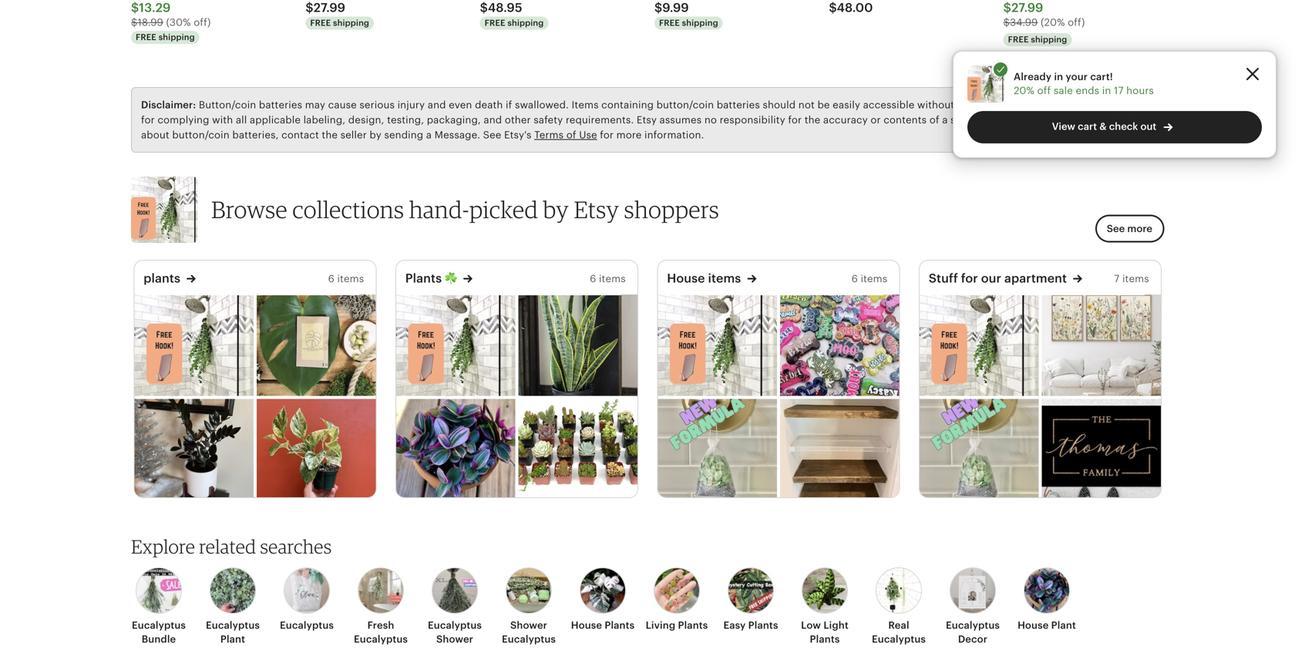 Task type: describe. For each thing, give the bounding box(es) containing it.
bundle
[[142, 634, 176, 645]]

stuff for our apartment
[[929, 271, 1068, 285]]

eucalyptus up decor
[[947, 620, 1000, 631]]

eucalyptus shower link
[[423, 568, 488, 647]]

for up the about
[[141, 114, 155, 126]]

listing.
[[987, 114, 1020, 126]]

or
[[871, 114, 881, 126]]

etsy's
[[504, 129, 532, 141]]

eucalyptus & lavender shower bath pouches | aromatherapy | shower eucalyptus | eucalyptus bundles | lavender buds | shower lavender pouch image for for
[[920, 399, 1039, 500]]

light
[[824, 620, 849, 631]]

13.29
[[139, 1, 171, 15]]

1 vertical spatial see
[[1108, 223, 1126, 235]]

real eucalyptus link
[[867, 568, 932, 647]]

seller
[[341, 129, 367, 141]]

house plant
[[1018, 620, 1077, 631]]

$ 48.95 free shipping
[[480, 1, 544, 28]]

shipping inside $ 13.29 $ 18.99 (30% off) free shipping
[[159, 32, 195, 42]]

48.95
[[488, 1, 523, 15]]

1 batteries from the left
[[259, 99, 302, 111]]

eucalyptus down the fresh
[[354, 634, 408, 645]]

hand-
[[409, 195, 470, 224]]

items for house
[[861, 273, 888, 285]]

27.99 for 34.99
[[1012, 1, 1044, 15]]

shower inside shower eucalyptus
[[511, 620, 548, 631]]

already in your cart! 20% off sale ends in 17 hours
[[1014, 71, 1155, 96]]

button/coin batteries may cause serious injury and even death if swallowed. items containing button/coin batteries should not be easily accessible without the use of a tool. sellers are responsible for complying with all applicable labeling, design, testing, packaging, and other safety requirements. etsy assumes no responsibility for the accuracy or contents of a seller's listing. if you have questions about button/coin batteries, contact the seller by sending a message. see etsy's
[[141, 99, 1153, 141]]

death
[[475, 99, 503, 111]]

containing
[[602, 99, 654, 111]]

assumes
[[660, 114, 702, 126]]

$ for $ 27.99 $ 34.99 (20% off) free shipping
[[1004, 1, 1012, 15]]

$ 9.99 free shipping
[[655, 1, 719, 28]]

your
[[1066, 71, 1089, 82]]

etsy inside button/coin batteries may cause serious injury and even death if swallowed. items containing button/coin batteries should not be easily accessible without the use of a tool. sellers are responsible for complying with all applicable labeling, design, testing, packaging, and other safety requirements. etsy assumes no responsibility for the accuracy or contents of a seller's listing. if you have questions about button/coin batteries, contact the seller by sending a message. see etsy's
[[637, 114, 657, 126]]

free for 9.99
[[660, 18, 680, 28]]

easily
[[833, 99, 861, 111]]

framed canvas wall art set watercolor wildflowers floral botanical prints minimalist modern art boho wall decor image
[[1042, 295, 1162, 396]]

terms of use for more information.
[[535, 129, 705, 141]]

sellers
[[1042, 99, 1075, 111]]

responsible
[[1096, 99, 1153, 111]]

living plants link
[[645, 568, 710, 633]]

for left our
[[962, 271, 979, 285]]

6 for plants
[[590, 273, 597, 285]]

eucalyptus decor link
[[941, 568, 1006, 647]]

fresh eucalyptus shower bundle, indoor house plant, fresh eucalyptus plant, easy plants, boho decor, low light plants , eucalyptus plants image for house items
[[658, 295, 777, 396]]

0 vertical spatial the
[[958, 99, 974, 111]]

stuff
[[929, 271, 959, 285]]

&
[[1100, 121, 1107, 132]]

hours
[[1127, 85, 1155, 96]]

terms of use link
[[535, 129, 598, 141]]

with
[[212, 114, 233, 126]]

shower eucalyptus
[[502, 620, 556, 645]]

free inside $ 13.29 $ 18.99 (30% off) free shipping
[[136, 32, 157, 42]]

information.
[[645, 129, 705, 141]]

free inside $ 27.99 $ 34.99 (20% off) free shipping
[[1009, 35, 1029, 44]]

eucalyptus bundle
[[132, 620, 186, 645]]

testing,
[[387, 114, 424, 126]]

our
[[982, 271, 1002, 285]]

(30%
[[166, 17, 191, 28]]

6 items for house
[[852, 273, 888, 285]]

create your own custom resin dog tag, pet tag, personalized pet tag, glitter id tag, sports inspired pet tag image
[[780, 295, 900, 396]]

use
[[976, 99, 994, 111]]

1 6 from the left
[[328, 273, 335, 285]]

6 for house
[[852, 273, 858, 285]]

2 horizontal spatial of
[[996, 99, 1006, 111]]

explore related searches region
[[122, 535, 1174, 653]]

real
[[889, 620, 910, 631]]

plants ☘️
[[406, 271, 458, 285]]

by inside button/coin batteries may cause serious injury and even death if swallowed. items containing button/coin batteries should not be easily accessible without the use of a tool. sellers are responsible for complying with all applicable labeling, design, testing, packaging, and other safety requirements. etsy assumes no responsibility for the accuracy or contents of a seller's listing. if you have questions about button/coin batteries, contact the seller by sending a message. see etsy's
[[370, 129, 382, 141]]

rare tradescantia nanouk lilac plant | rare tradescantia pot | rare pink wandering jew  | easy care hardy indoor houseplant in a nursery pot image
[[396, 399, 515, 500]]

plant for house plant
[[1052, 620, 1077, 631]]

eucalyptus left the fresh
[[280, 620, 334, 631]]

$ for $ 27.99 free shipping
[[306, 1, 314, 15]]

easy plants
[[724, 620, 779, 631]]

serious
[[360, 99, 395, 111]]

searches
[[260, 535, 332, 558]]

marble queen pothos in 4" or 6" pot | live devils ivy vine | well rooted | easy indoor plant | house plant | air purifying plant image
[[257, 399, 376, 500]]

0 vertical spatial a
[[1009, 99, 1015, 111]]

0 vertical spatial in
[[1055, 71, 1064, 82]]

contact
[[282, 129, 319, 141]]

0 horizontal spatial etsy
[[574, 195, 620, 224]]

1 horizontal spatial in
[[1103, 85, 1112, 96]]

labeling,
[[304, 114, 346, 126]]

may
[[305, 99, 326, 111]]

plants for house plants
[[605, 620, 635, 631]]

requirements.
[[566, 114, 634, 126]]

decor
[[959, 634, 988, 645]]

0 horizontal spatial the
[[322, 129, 338, 141]]

design,
[[348, 114, 385, 126]]

even
[[449, 99, 472, 111]]

tool.
[[1017, 99, 1040, 111]]

eucalyptus right the fresh
[[428, 620, 482, 631]]

$ for $ 48.95 free shipping
[[480, 1, 488, 15]]

accuracy
[[824, 114, 868, 126]]

for down not
[[789, 114, 802, 126]]

giant snake plant | sanseveria | the perfect trendy plant image
[[519, 295, 638, 396]]

$ 27.99 $ 34.99 (20% off) free shipping
[[1004, 1, 1086, 44]]

fresh eucalyptus link
[[349, 568, 413, 647]]

off) for 13.29
[[194, 17, 211, 28]]

0 horizontal spatial and
[[428, 99, 446, 111]]

sending
[[385, 129, 424, 141]]

eucalyptus right eucalyptus shower
[[502, 634, 556, 645]]

items
[[572, 99, 599, 111]]

18.99
[[138, 17, 163, 28]]

applicable
[[250, 114, 301, 126]]

shower eucalyptus link
[[497, 568, 562, 647]]

low
[[802, 620, 822, 631]]

low light plants
[[802, 620, 849, 645]]

fresh
[[368, 620, 395, 631]]

items for plants
[[599, 273, 626, 285]]

fresh eucalyptus shower bundle, indoor house plant, fresh eucalyptus plant, easy plants, boho decor, low light plants , eucalyptus plants image for plants ☘️
[[396, 295, 515, 396]]

$ for $ 48.00
[[829, 1, 837, 15]]



Task type: locate. For each thing, give the bounding box(es) containing it.
button/coin
[[199, 99, 256, 111]]

3 6 items from the left
[[852, 273, 888, 285]]

seller's
[[951, 114, 985, 126]]

0 vertical spatial by
[[370, 129, 382, 141]]

$
[[131, 1, 139, 15], [306, 1, 314, 15], [480, 1, 488, 15], [655, 1, 663, 15], [829, 1, 837, 15], [1004, 1, 1012, 15], [131, 17, 138, 28], [1004, 17, 1011, 28]]

and up packaging,
[[428, 99, 446, 111]]

be
[[818, 99, 830, 111]]

off) inside $ 13.29 $ 18.99 (30% off) free shipping
[[194, 17, 211, 28]]

2 inch 12 potted succulents plant collection | housewarming decor plants | wedding favors potted plants | real succulent for crafts image
[[519, 399, 638, 500]]

0 horizontal spatial 6 items
[[328, 273, 364, 285]]

$ inside $ 27.99 free shipping
[[306, 1, 314, 15]]

message.
[[435, 129, 481, 141]]

out
[[1141, 121, 1157, 132]]

apartment
[[1005, 271, 1068, 285]]

1 horizontal spatial off)
[[1068, 17, 1086, 28]]

0 vertical spatial shower
[[511, 620, 548, 631]]

easy plants link
[[719, 568, 784, 633]]

1 horizontal spatial 6 items
[[590, 273, 626, 285]]

2 vertical spatial a
[[426, 129, 432, 141]]

plants inside living plants link
[[678, 620, 708, 631]]

more down "containing"
[[617, 129, 642, 141]]

etsy down use
[[574, 195, 620, 224]]

1 vertical spatial plant
[[221, 634, 245, 645]]

button/coin up assumes
[[657, 99, 714, 111]]

fresh eucalyptus shower bundle, indoor house plant, fresh eucalyptus plant, easy plants, boho decor, low light plants , eucalyptus plants image down plants
[[134, 295, 254, 396]]

house right shower eucalyptus
[[571, 620, 603, 631]]

responsibility
[[720, 114, 786, 126]]

1 vertical spatial the
[[805, 114, 821, 126]]

0 horizontal spatial house
[[571, 620, 603, 631]]

shower left house plants
[[511, 620, 548, 631]]

eucalyptus down real at the bottom of the page
[[872, 634, 926, 645]]

20%
[[1014, 85, 1035, 96]]

0 horizontal spatial by
[[370, 129, 382, 141]]

1 horizontal spatial etsy
[[637, 114, 657, 126]]

0 horizontal spatial 6
[[328, 273, 335, 285]]

2 fresh eucalyptus shower bundle, indoor house plant, fresh eucalyptus plant, easy plants, boho decor, low light plants , eucalyptus plants image from the left
[[396, 295, 515, 396]]

(20%
[[1041, 17, 1066, 28]]

shipping inside $ 9.99 free shipping
[[682, 18, 719, 28]]

1 horizontal spatial house
[[667, 271, 705, 285]]

real eucalyptus
[[872, 620, 926, 645]]

in left the 17
[[1103, 85, 1112, 96]]

fresh eucalyptus shower bundle, indoor house plant, fresh eucalyptus plant, easy plants, boho decor, low light plants , eucalyptus plants image
[[134, 295, 254, 396], [396, 295, 515, 396], [658, 295, 777, 396], [920, 295, 1039, 396]]

plants right the "living"
[[678, 620, 708, 631]]

1 horizontal spatial by
[[544, 195, 569, 224]]

by down design,
[[370, 129, 382, 141]]

1 6 items from the left
[[328, 273, 364, 285]]

items for stuff
[[1123, 273, 1150, 285]]

batteries up responsibility
[[717, 99, 761, 111]]

eucalyptus link
[[275, 568, 339, 633]]

1 horizontal spatial of
[[930, 114, 940, 126]]

1 horizontal spatial the
[[805, 114, 821, 126]]

1 vertical spatial of
[[930, 114, 940, 126]]

1 vertical spatial shower
[[437, 634, 474, 645]]

black doormat, black welcome mat, custom last name doormat, personalized doormat, modern black doormat image
[[1042, 399, 1162, 500]]

plant for eucalyptus plant
[[221, 634, 245, 645]]

$ inside $ 48.95 free shipping
[[480, 1, 488, 15]]

shipping inside $ 48.95 free shipping
[[508, 18, 544, 28]]

disclaimer:
[[141, 99, 196, 111]]

1 eucalyptus & lavender shower bath pouches | aromatherapy | shower eucalyptus | eucalyptus bundles | lavender buds | shower lavender pouch image from the left
[[658, 399, 777, 500]]

off) right (30%
[[194, 17, 211, 28]]

6 up create your own custom resin dog tag, pet tag, personalized pet tag, glitter id tag, sports inspired pet tag image
[[852, 273, 858, 285]]

27.99 inside $ 27.99 $ 34.99 (20% off) free shipping
[[1012, 1, 1044, 15]]

living plants
[[646, 620, 708, 631]]

1 vertical spatial by
[[544, 195, 569, 224]]

$ 27.99 free shipping
[[306, 1, 370, 28]]

shipping for 48.95
[[508, 18, 544, 28]]

batteries,
[[232, 129, 279, 141]]

no
[[705, 114, 717, 126]]

2 27.99 from the left
[[1012, 1, 1044, 15]]

6 items up create your own custom resin dog tag, pet tag, personalized pet tag, glitter id tag, sports inspired pet tag image
[[852, 273, 888, 285]]

shipping inside $ 27.99 free shipping
[[333, 18, 370, 28]]

0 horizontal spatial eucalyptus & lavender shower bath pouches | aromatherapy | shower eucalyptus | eucalyptus bundles | lavender buds | shower lavender pouch image
[[658, 399, 777, 500]]

1 horizontal spatial 27.99
[[1012, 1, 1044, 15]]

etsy
[[637, 114, 657, 126], [574, 195, 620, 224]]

a
[[1009, 99, 1015, 111], [943, 114, 948, 126], [426, 129, 432, 141]]

wire rack cover by crafted palm for removable wood shelf cover in closet, kitchen pantry, bathroom, laundry or hallway shelving upgrade image
[[780, 399, 900, 500]]

0 horizontal spatial batteries
[[259, 99, 302, 111]]

house items
[[667, 271, 742, 285]]

0 horizontal spatial off)
[[194, 17, 211, 28]]

ends
[[1076, 85, 1100, 96]]

free inside $ 48.95 free shipping
[[485, 18, 506, 28]]

use
[[579, 129, 598, 141]]

1 vertical spatial a
[[943, 114, 948, 126]]

0 vertical spatial and
[[428, 99, 446, 111]]

cart!
[[1091, 71, 1114, 82]]

plant inside eucalyptus plant
[[221, 634, 245, 645]]

eucalyptus bundle link
[[127, 568, 191, 647]]

complying
[[158, 114, 209, 126]]

0 vertical spatial more
[[617, 129, 642, 141]]

1 horizontal spatial and
[[484, 114, 502, 126]]

1 horizontal spatial 6
[[590, 273, 597, 285]]

fresh eucalyptus shower bundle, indoor house plant, fresh eucalyptus plant, easy plants, boho decor, low light plants , eucalyptus plants image down our
[[920, 295, 1039, 396]]

fresh eucalyptus shower bundle, indoor house plant, fresh eucalyptus plant, easy plants, boho decor, low light plants , eucalyptus plants image for plants
[[134, 295, 254, 396]]

1 vertical spatial button/coin
[[172, 129, 230, 141]]

view cart & check out link
[[968, 111, 1263, 144]]

monstera deliciosa seeds(fresh and batch-tested exotic tropical foliage plant seeds!) winter indoor garden activities image
[[257, 295, 376, 396]]

off) inside $ 27.99 $ 34.99 (20% off) free shipping
[[1068, 17, 1086, 28]]

fresh eucalyptus shower bundle, indoor house plant, fresh eucalyptus plant, easy plants, boho decor, low light plants , eucalyptus plants image down "☘️"
[[396, 295, 515, 396]]

3 6 from the left
[[852, 273, 858, 285]]

6
[[328, 273, 335, 285], [590, 273, 597, 285], [852, 273, 858, 285]]

2 6 items from the left
[[590, 273, 626, 285]]

1 vertical spatial etsy
[[574, 195, 620, 224]]

shoppers
[[625, 195, 720, 224]]

1 horizontal spatial see
[[1108, 223, 1126, 235]]

2 off) from the left
[[1068, 17, 1086, 28]]

17
[[1115, 85, 1124, 96]]

0 vertical spatial button/coin
[[657, 99, 714, 111]]

already
[[1014, 71, 1052, 82]]

fresh eucalyptus shower bundle, indoor house plant, fresh eucalyptus plant, easy plants, boho decor, low light plants , eucalyptus plants image down the house items
[[658, 295, 777, 396]]

in
[[1055, 71, 1064, 82], [1103, 85, 1112, 96]]

0 horizontal spatial more
[[617, 129, 642, 141]]

button/coin
[[657, 99, 714, 111], [172, 129, 230, 141]]

plants inside house plants link
[[605, 620, 635, 631]]

of
[[996, 99, 1006, 111], [930, 114, 940, 126], [567, 129, 577, 141]]

related
[[199, 535, 256, 558]]

1 vertical spatial in
[[1103, 85, 1112, 96]]

2 vertical spatial of
[[567, 129, 577, 141]]

the down labeling,
[[322, 129, 338, 141]]

off) for 27.99
[[1068, 17, 1086, 28]]

shower left shower eucalyptus
[[437, 634, 474, 645]]

browse
[[211, 195, 288, 224]]

1 off) from the left
[[194, 17, 211, 28]]

0 horizontal spatial button/coin
[[172, 129, 230, 141]]

picked
[[470, 195, 539, 224]]

a right sending
[[426, 129, 432, 141]]

0 vertical spatial plant
[[1052, 620, 1077, 631]]

1 horizontal spatial plant
[[1052, 620, 1077, 631]]

9.99
[[663, 1, 689, 15]]

a left tool.
[[1009, 99, 1015, 111]]

1 horizontal spatial eucalyptus & lavender shower bath pouches | aromatherapy | shower eucalyptus | eucalyptus bundles | lavender buds | shower lavender pouch image
[[920, 399, 1039, 500]]

fresh eucalyptus shower bundle, indoor house plant, fresh eucalyptus plant, easy plants, boho decor, low light plants , eucalyptus plants image for stuff for our apartment
[[920, 295, 1039, 396]]

batteries up applicable on the left of the page
[[259, 99, 302, 111]]

shower
[[511, 620, 548, 631], [437, 634, 474, 645]]

1 vertical spatial and
[[484, 114, 502, 126]]

2 horizontal spatial a
[[1009, 99, 1015, 111]]

$ for $ 9.99 free shipping
[[655, 1, 663, 15]]

eucalyptus plant link
[[201, 568, 265, 647]]

etsy down "containing"
[[637, 114, 657, 126]]

27.99 inside $ 27.99 free shipping
[[314, 1, 346, 15]]

0 horizontal spatial a
[[426, 129, 432, 141]]

black zz plant live in pot perfect gift house plant ppp low light indoor plants houseplants image
[[134, 399, 254, 500]]

6 items for plants
[[590, 273, 626, 285]]

free inside $ 27.99 free shipping
[[310, 18, 331, 28]]

6 up monstera deliciosa seeds(fresh and batch-tested exotic tropical foliage plant seeds!) winter indoor garden activities image
[[328, 273, 335, 285]]

plants for easy plants
[[749, 620, 779, 631]]

the up the seller's in the top of the page
[[958, 99, 974, 111]]

plants for living plants
[[678, 620, 708, 631]]

eucalyptus & lavender shower bath pouches | aromatherapy | shower eucalyptus | eucalyptus bundles | lavender buds | shower lavender pouch image
[[658, 399, 777, 500], [920, 399, 1039, 500]]

the down not
[[805, 114, 821, 126]]

house plant link
[[1015, 568, 1080, 633]]

low light plants link
[[793, 568, 858, 647]]

explore related searches
[[131, 535, 332, 558]]

explore
[[131, 535, 195, 558]]

for down requirements.
[[600, 129, 614, 141]]

contents
[[884, 114, 927, 126]]

check
[[1110, 121, 1139, 132]]

of left use
[[567, 129, 577, 141]]

plants inside low light plants
[[810, 634, 840, 645]]

by right picked
[[544, 195, 569, 224]]

1 horizontal spatial more
[[1128, 223, 1153, 235]]

2 horizontal spatial 6 items
[[852, 273, 888, 285]]

1 27.99 from the left
[[314, 1, 346, 15]]

0 vertical spatial see
[[483, 129, 502, 141]]

1 horizontal spatial shower
[[511, 620, 548, 631]]

all
[[236, 114, 247, 126]]

2 horizontal spatial 6
[[852, 273, 858, 285]]

$ for $ 13.29 $ 18.99 (30% off) free shipping
[[131, 1, 139, 15]]

more up 7 items
[[1128, 223, 1153, 235]]

$ inside $ 9.99 free shipping
[[655, 1, 663, 15]]

34.99
[[1011, 17, 1039, 28]]

2 6 from the left
[[590, 273, 597, 285]]

of down without
[[930, 114, 940, 126]]

1 horizontal spatial batteries
[[717, 99, 761, 111]]

easy
[[724, 620, 746, 631]]

free for 27.99
[[310, 18, 331, 28]]

see left etsy's
[[483, 129, 502, 141]]

27.99 for shipping
[[314, 1, 346, 15]]

by
[[370, 129, 382, 141], [544, 195, 569, 224]]

0 horizontal spatial 27.99
[[314, 1, 346, 15]]

you
[[1032, 114, 1050, 126]]

plants down light
[[810, 634, 840, 645]]

safety
[[534, 114, 563, 126]]

living
[[646, 620, 676, 631]]

eucalyptus plant
[[206, 620, 260, 645]]

browse collections hand-picked by etsy shoppers
[[211, 195, 720, 224]]

other
[[505, 114, 531, 126]]

sale
[[1054, 85, 1074, 96]]

2 eucalyptus & lavender shower bath pouches | aromatherapy | shower eucalyptus | eucalyptus bundles | lavender buds | shower lavender pouch image from the left
[[920, 399, 1039, 500]]

0 horizontal spatial plant
[[221, 634, 245, 645]]

house for house plants
[[571, 620, 603, 631]]

free for 48.95
[[485, 18, 506, 28]]

off) right the (20%
[[1068, 17, 1086, 28]]

shipping for 27.99
[[333, 18, 370, 28]]

6 up giant snake plant | sanseveria | the perfect trendy plant image
[[590, 273, 597, 285]]

1 horizontal spatial button/coin
[[657, 99, 714, 111]]

shipping inside $ 27.99 $ 34.99 (20% off) free shipping
[[1032, 35, 1068, 44]]

button/coin down complying
[[172, 129, 230, 141]]

shipping for 9.99
[[682, 18, 719, 28]]

items
[[709, 271, 742, 285], [337, 273, 364, 285], [599, 273, 626, 285], [861, 273, 888, 285], [1123, 273, 1150, 285]]

house down shoppers
[[667, 271, 705, 285]]

should
[[763, 99, 796, 111]]

3 fresh eucalyptus shower bundle, indoor house plant, fresh eucalyptus plant, easy plants, boho decor, low light plants , eucalyptus plants image from the left
[[658, 295, 777, 396]]

6 items down collections
[[328, 273, 364, 285]]

27.99
[[314, 1, 346, 15], [1012, 1, 1044, 15]]

house for house plant
[[1018, 620, 1049, 631]]

plants
[[144, 271, 181, 285]]

a down without
[[943, 114, 948, 126]]

more
[[617, 129, 642, 141], [1128, 223, 1153, 235]]

are
[[1078, 99, 1093, 111]]

0 horizontal spatial in
[[1055, 71, 1064, 82]]

not
[[799, 99, 815, 111]]

house for house items
[[667, 271, 705, 285]]

eucalyptus & lavender shower bath pouches | aromatherapy | shower eucalyptus | eucalyptus bundles | lavender buds | shower lavender pouch image for items
[[658, 399, 777, 500]]

0 vertical spatial of
[[996, 99, 1006, 111]]

eucalyptus right eucalyptus bundle
[[206, 620, 260, 631]]

1 fresh eucalyptus shower bundle, indoor house plant, fresh eucalyptus plant, easy plants, boho decor, low light plants , eucalyptus plants image from the left
[[134, 295, 254, 396]]

and down death
[[484, 114, 502, 126]]

if
[[1023, 114, 1030, 126]]

2 horizontal spatial house
[[1018, 620, 1049, 631]]

0 horizontal spatial shower
[[437, 634, 474, 645]]

plants left "☘️"
[[406, 271, 442, 285]]

house right eucalyptus decor
[[1018, 620, 1049, 631]]

2 horizontal spatial the
[[958, 99, 974, 111]]

0 horizontal spatial of
[[567, 129, 577, 141]]

fresh eucalyptus
[[354, 620, 408, 645]]

plants right easy
[[749, 620, 779, 631]]

4 fresh eucalyptus shower bundle, indoor house plant, fresh eucalyptus plant, easy plants, boho decor, low light plants , eucalyptus plants image from the left
[[920, 295, 1039, 396]]

of up listing.
[[996, 99, 1006, 111]]

injury
[[398, 99, 425, 111]]

eucalyptus up bundle
[[132, 620, 186, 631]]

see up 7
[[1108, 223, 1126, 235]]

2 batteries from the left
[[717, 99, 761, 111]]

packaging,
[[427, 114, 481, 126]]

plants inside the easy plants link
[[749, 620, 779, 631]]

6 items up giant snake plant | sanseveria | the perfect trendy plant image
[[590, 273, 626, 285]]

plant
[[1052, 620, 1077, 631], [221, 634, 245, 645]]

shower inside eucalyptus shower
[[437, 634, 474, 645]]

1 horizontal spatial a
[[943, 114, 948, 126]]

0 vertical spatial etsy
[[637, 114, 657, 126]]

in up sale
[[1055, 71, 1064, 82]]

see inside button/coin batteries may cause serious injury and even death if swallowed. items containing button/coin batteries should not be easily accessible without the use of a tool. sellers are responsible for complying with all applicable labeling, design, testing, packaging, and other safety requirements. etsy assumes no responsibility for the accuracy or contents of a seller's listing. if you have questions about button/coin batteries, contact the seller by sending a message. see etsy's
[[483, 129, 502, 141]]

plants left the "living"
[[605, 620, 635, 631]]

have
[[1053, 114, 1076, 126]]

accessible
[[864, 99, 915, 111]]

free inside $ 9.99 free shipping
[[660, 18, 680, 28]]

if
[[506, 99, 513, 111]]

2 vertical spatial the
[[322, 129, 338, 141]]

48.00
[[837, 1, 874, 15]]

1 vertical spatial more
[[1128, 223, 1153, 235]]

0 horizontal spatial see
[[483, 129, 502, 141]]

and
[[428, 99, 446, 111], [484, 114, 502, 126]]



Task type: vqa. For each thing, say whether or not it's contained in the screenshot.
right 'TO-'
no



